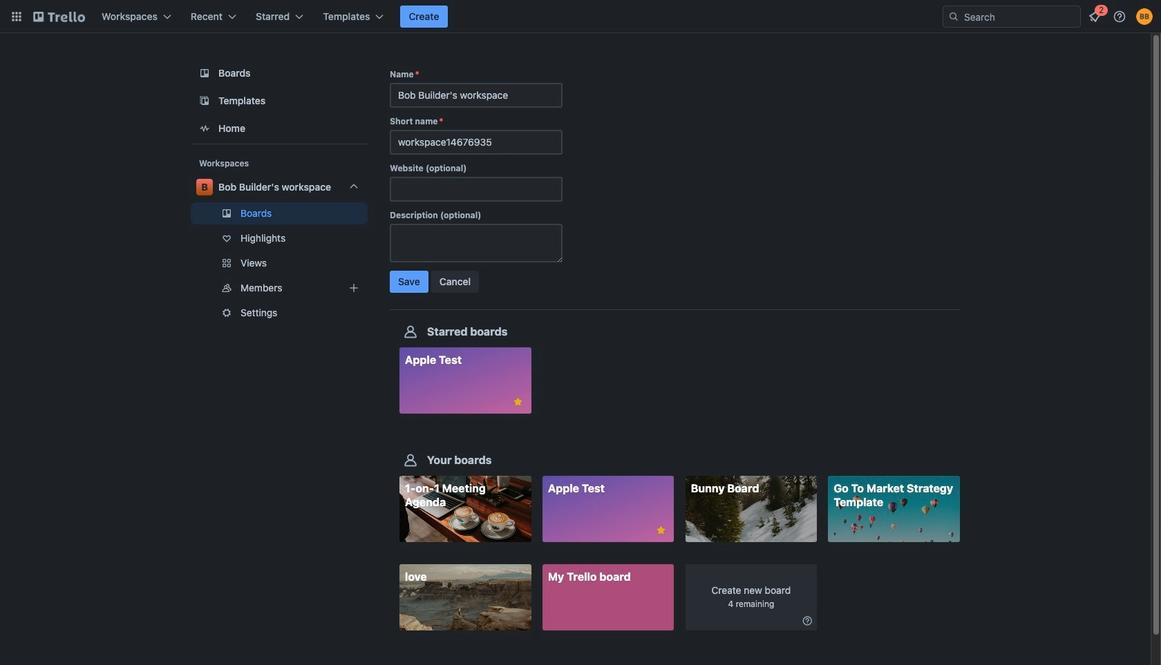 Task type: locate. For each thing, give the bounding box(es) containing it.
None text field
[[390, 83, 563, 108], [390, 224, 563, 263], [390, 83, 563, 108], [390, 224, 563, 263]]

None text field
[[390, 130, 563, 155], [390, 177, 563, 202], [390, 130, 563, 155], [390, 177, 563, 202]]

Search field
[[960, 6, 1081, 27]]

click to unstar this board. it will be removed from your starred list. image
[[512, 396, 524, 409]]

board image
[[196, 65, 213, 82]]

back to home image
[[33, 6, 85, 28]]



Task type: describe. For each thing, give the bounding box(es) containing it.
home image
[[196, 120, 213, 137]]

organizationdetailform element
[[390, 69, 960, 299]]

bob builder (bobbuilder40) image
[[1137, 8, 1153, 25]]

2 notifications image
[[1087, 8, 1103, 25]]

click to unstar this board. it will be removed from your starred list. image
[[655, 525, 667, 537]]

primary element
[[0, 0, 1161, 33]]

open information menu image
[[1113, 10, 1127, 24]]

template board image
[[196, 93, 213, 109]]

search image
[[949, 11, 960, 22]]

sm image
[[801, 615, 815, 629]]

add image
[[346, 280, 362, 297]]



Task type: vqa. For each thing, say whether or not it's contained in the screenshot.
bottommost Click to unstar this board. It will be removed from your starred list. IMAGE
yes



